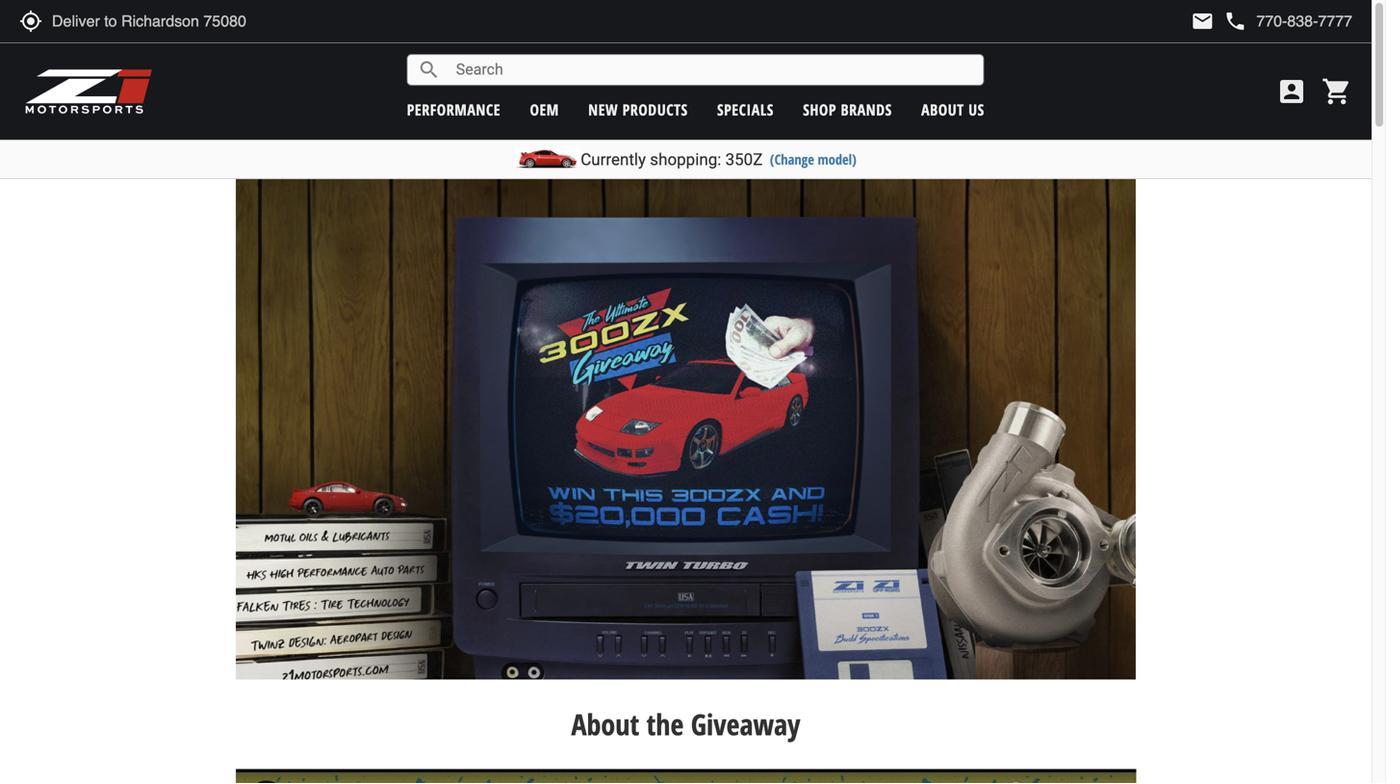 Task type: locate. For each thing, give the bounding box(es) containing it.
z1 motorsports logo image
[[24, 67, 154, 116]]

1 horizontal spatial about
[[922, 99, 965, 120]]

performance
[[407, 99, 501, 120]]

currently shopping: 350z (change model)
[[581, 150, 857, 169]]

about
[[922, 99, 965, 120], [572, 705, 640, 744]]

mail link
[[1192, 10, 1215, 33]]

my_location
[[19, 10, 42, 33]]

about left us
[[922, 99, 965, 120]]

new
[[589, 99, 618, 120]]

about the giveaway
[[572, 705, 801, 744]]

0 horizontal spatial about
[[572, 705, 640, 744]]

products
[[623, 99, 688, 120]]

specials link
[[718, 99, 774, 120]]

search
[[418, 58, 441, 81]]

shopping_cart
[[1322, 76, 1353, 107]]

(change
[[770, 150, 815, 169]]

shopping_cart link
[[1318, 76, 1353, 107]]

about left the
[[572, 705, 640, 744]]

model)
[[818, 150, 857, 169]]

shop brands link
[[803, 99, 893, 120]]

about for about us
[[922, 99, 965, 120]]

0 vertical spatial about
[[922, 99, 965, 120]]

about us link
[[922, 99, 985, 120]]

phone
[[1225, 10, 1248, 33]]

shop brands
[[803, 99, 893, 120]]

1 vertical spatial about
[[572, 705, 640, 744]]

giveaway
[[691, 705, 801, 744]]

about for about the giveaway
[[572, 705, 640, 744]]

new products link
[[589, 99, 688, 120]]

the
[[647, 705, 684, 744]]

specials
[[718, 99, 774, 120]]



Task type: vqa. For each thing, say whether or not it's contained in the screenshot.
second 2022 from the top
no



Task type: describe. For each thing, give the bounding box(es) containing it.
currently
[[581, 150, 646, 169]]

us
[[969, 99, 985, 120]]

(change model) link
[[770, 150, 857, 169]]

new products
[[589, 99, 688, 120]]

phone link
[[1225, 10, 1353, 33]]

Search search field
[[441, 55, 984, 85]]

performance link
[[407, 99, 501, 120]]

account_box
[[1277, 76, 1308, 107]]

brands
[[841, 99, 893, 120]]

about us
[[922, 99, 985, 120]]

shopping:
[[650, 150, 722, 169]]

mail
[[1192, 10, 1215, 33]]

mail phone
[[1192, 10, 1248, 33]]

account_box link
[[1272, 76, 1313, 107]]

shop
[[803, 99, 837, 120]]

oem
[[530, 99, 559, 120]]

oem link
[[530, 99, 559, 120]]

350z
[[726, 150, 763, 169]]



